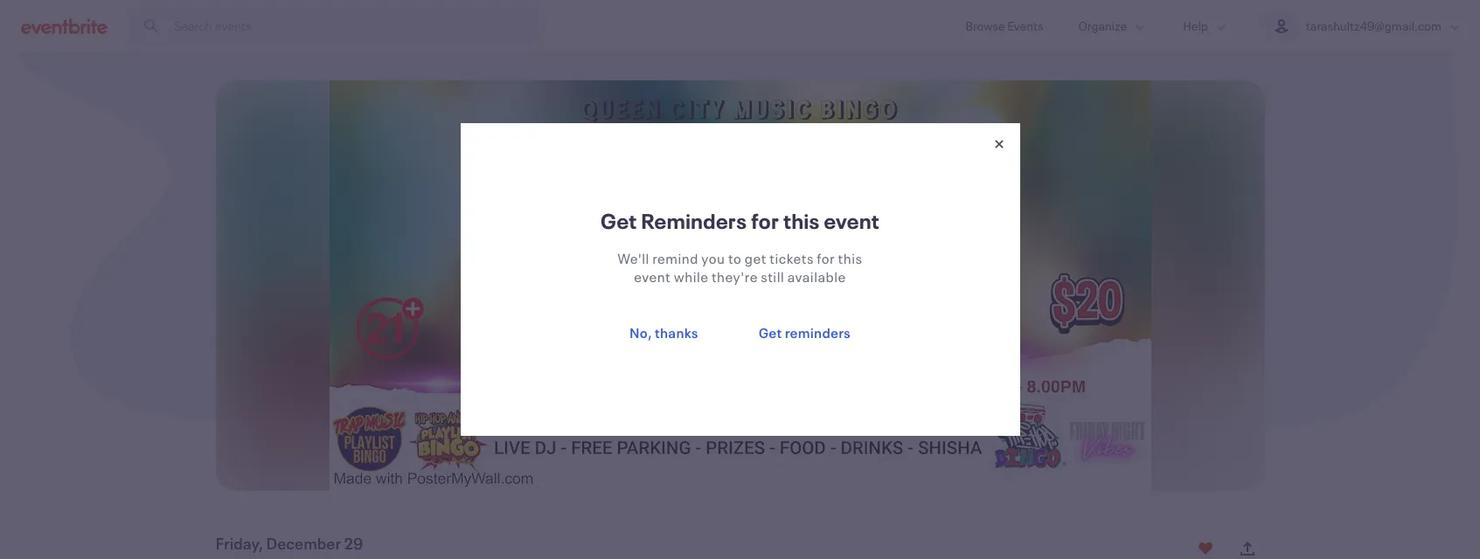 Task type: vqa. For each thing, say whether or not it's contained in the screenshot.
TIPS
no



Task type: describe. For each thing, give the bounding box(es) containing it.
available
[[788, 268, 846, 286]]

friday, december 29
[[216, 533, 363, 554]]

eventbrite image
[[21, 17, 108, 35]]

get reminders for this event
[[601, 207, 880, 235]]

thanks
[[655, 324, 698, 342]]

friday,
[[216, 533, 263, 554]]

0 vertical spatial event
[[824, 207, 880, 235]]

for inside 'we'll remind you to get tickets for this event while they're still available'
[[817, 249, 835, 268]]

tarashultz49@gmail.com
[[1306, 17, 1442, 34]]

get reminders
[[759, 324, 851, 342]]

browse events link
[[948, 0, 1061, 52]]

browse
[[966, 17, 1005, 34]]

help
[[1183, 17, 1208, 34]]

get reminders for this event alert dialog
[[0, 0, 1481, 560]]

events
[[1008, 17, 1044, 34]]

still
[[761, 268, 785, 286]]

you
[[702, 249, 725, 268]]

tickets
[[770, 249, 814, 268]]

no, thanks button
[[602, 314, 725, 352]]

help link
[[1166, 0, 1247, 52]]

they're
[[712, 268, 758, 286]]

get reminders button
[[732, 314, 878, 352]]

this inside 'we'll remind you to get tickets for this event while they're still available'
[[838, 249, 863, 268]]

organize
[[1079, 17, 1127, 34]]



Task type: locate. For each thing, give the bounding box(es) containing it.
friday, december 29 article
[[0, 52, 1481, 560]]

browse events
[[966, 17, 1044, 34]]

0 horizontal spatial for
[[751, 207, 779, 235]]

to
[[728, 249, 742, 268]]

1 vertical spatial get
[[759, 324, 783, 342]]

get for get reminders
[[759, 324, 783, 342]]

0 horizontal spatial event
[[634, 268, 671, 286]]

1 horizontal spatial event
[[824, 207, 880, 235]]

event inside 'we'll remind you to get tickets for this event while they're still available'
[[634, 268, 671, 286]]

no,
[[629, 324, 652, 342]]

get
[[601, 207, 637, 235], [759, 324, 783, 342]]

remind
[[653, 249, 699, 268]]

get left reminders
[[759, 324, 783, 342]]

december
[[266, 533, 341, 554]]

29
[[344, 533, 363, 554]]

1 horizontal spatial for
[[817, 249, 835, 268]]

no, thanks
[[629, 324, 698, 342]]

1 vertical spatial event
[[634, 268, 671, 286]]

reminders
[[641, 207, 747, 235]]

this
[[784, 207, 820, 235], [838, 249, 863, 268]]

event
[[824, 207, 880, 235], [634, 268, 671, 286]]

tarashultz49@gmail.com link
[[1247, 0, 1481, 52]]

this up tickets
[[784, 207, 820, 235]]

0 horizontal spatial get
[[601, 207, 637, 235]]

0 vertical spatial this
[[784, 207, 820, 235]]

get
[[745, 249, 767, 268]]

get for get reminders for this event
[[601, 207, 637, 235]]

1 horizontal spatial get
[[759, 324, 783, 342]]

for right tickets
[[817, 249, 835, 268]]

0 horizontal spatial this
[[784, 207, 820, 235]]

for
[[751, 207, 779, 235], [817, 249, 835, 268]]

event left while
[[634, 268, 671, 286]]

this right tickets
[[838, 249, 863, 268]]

event up available
[[824, 207, 880, 235]]

for up get
[[751, 207, 779, 235]]

1 vertical spatial for
[[817, 249, 835, 268]]

0 vertical spatial get
[[601, 207, 637, 235]]

while
[[674, 268, 709, 286]]

get up the we'll
[[601, 207, 637, 235]]

reminders
[[785, 324, 851, 342]]

we'll
[[618, 249, 650, 268]]

organize link
[[1061, 0, 1166, 52]]

we'll remind you to get tickets for this event while they're still available
[[618, 249, 863, 286]]

1 horizontal spatial this
[[838, 249, 863, 268]]

0 vertical spatial for
[[751, 207, 779, 235]]

get inside 'button'
[[759, 324, 783, 342]]

1 vertical spatial this
[[838, 249, 863, 268]]



